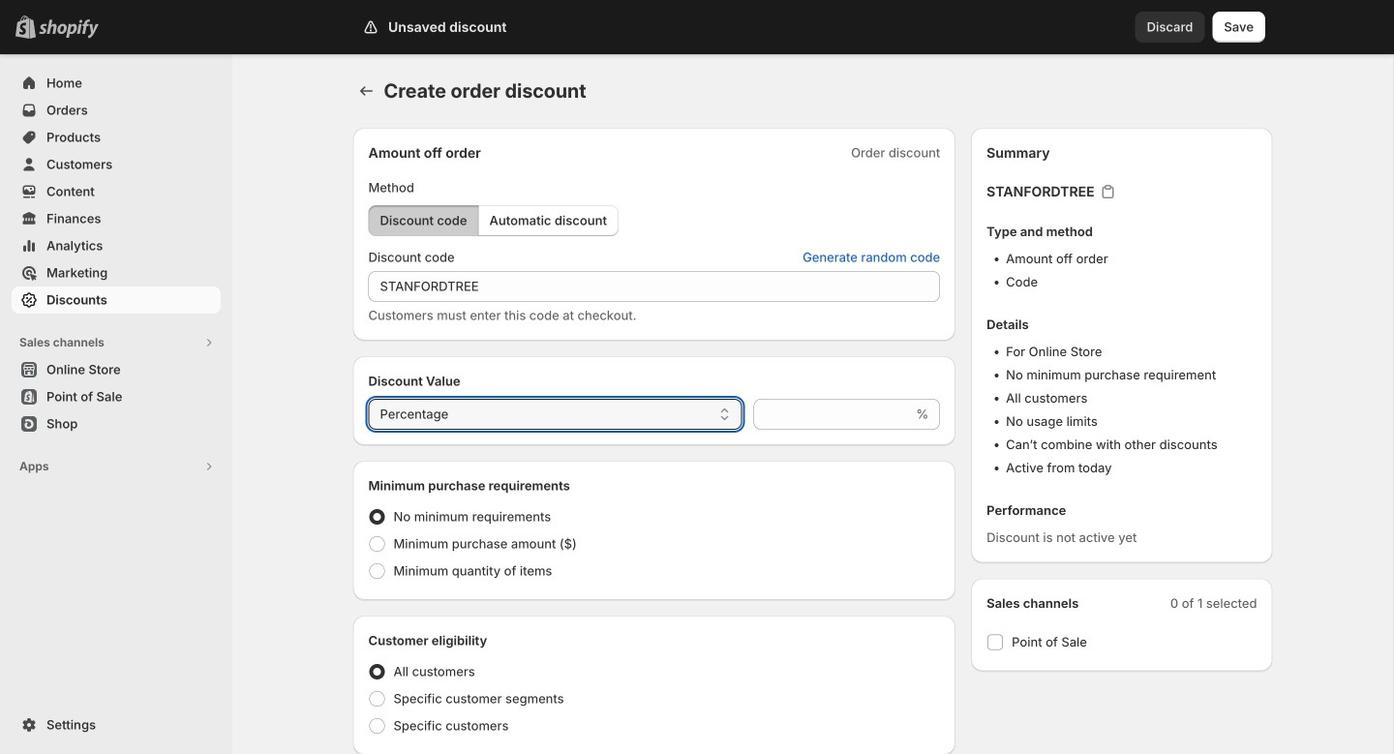 Task type: vqa. For each thing, say whether or not it's contained in the screenshot.
the bottommost just
no



Task type: locate. For each thing, give the bounding box(es) containing it.
None text field
[[368, 271, 940, 302]]

None text field
[[754, 399, 912, 430]]

shopify image
[[39, 19, 99, 38]]



